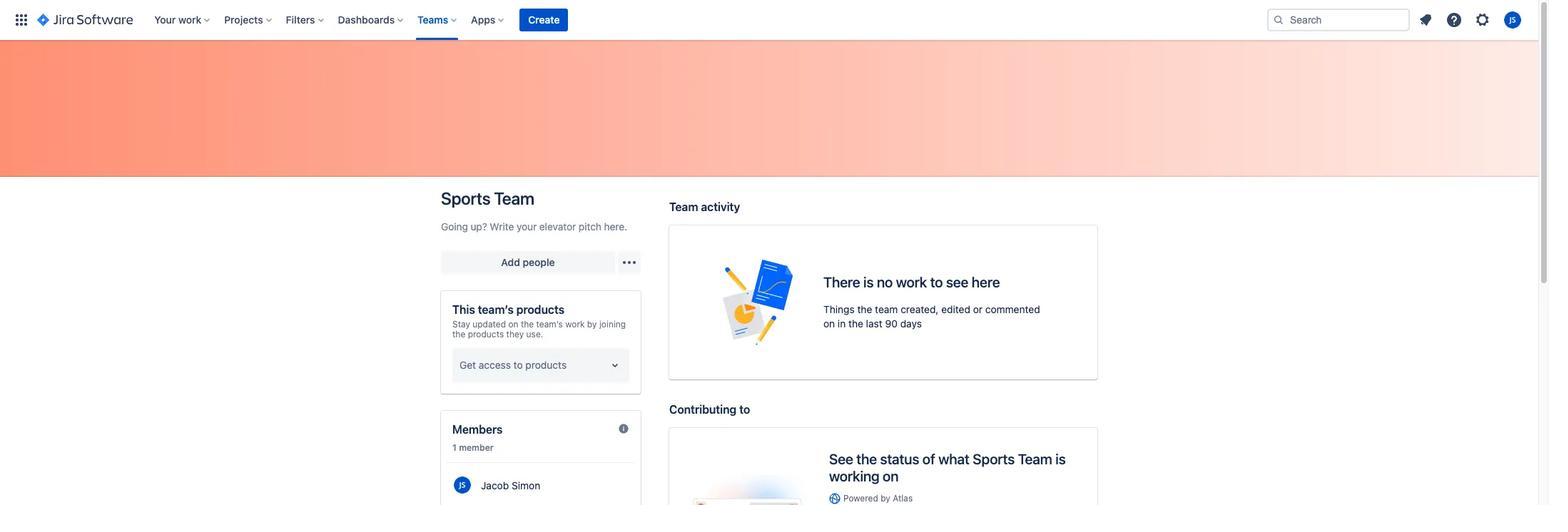 Task type: describe. For each thing, give the bounding box(es) containing it.
the down this
[[452, 329, 466, 340]]

open image
[[607, 357, 624, 374]]

no
[[877, 274, 893, 290]]

add people button
[[441, 251, 615, 274]]

0 vertical spatial is
[[864, 274, 874, 290]]

banner containing your work
[[0, 0, 1539, 40]]

edited
[[941, 303, 971, 315]]

see
[[946, 274, 969, 290]]

add
[[501, 256, 520, 268]]

1 horizontal spatial team
[[669, 201, 698, 213]]

last
[[866, 318, 883, 330]]

0 horizontal spatial team's
[[478, 303, 514, 316]]

help image
[[1446, 11, 1463, 29]]

commented
[[985, 303, 1040, 315]]

on inside see the status of what sports team is working on
[[883, 468, 899, 485]]

team inside see the status of what sports team is working on
[[1018, 451, 1052, 467]]

your
[[154, 14, 176, 26]]

settings image
[[1474, 11, 1492, 29]]

apps button
[[467, 9, 510, 31]]

1 horizontal spatial to
[[739, 403, 750, 416]]

updated
[[473, 319, 506, 330]]

activity
[[701, 201, 740, 213]]

projects button
[[220, 9, 277, 31]]

create button
[[520, 9, 568, 31]]

pitch
[[579, 221, 602, 233]]

your work button
[[150, 9, 216, 31]]

teams button
[[413, 9, 463, 31]]

see the status of what sports team is working on
[[829, 451, 1066, 485]]

created,
[[901, 303, 939, 315]]

team
[[875, 303, 898, 315]]

your profile and settings image
[[1504, 11, 1522, 29]]

powered by atlas
[[844, 493, 913, 504]]

the right in
[[849, 318, 863, 330]]

apps
[[471, 14, 496, 26]]

0 horizontal spatial to
[[514, 359, 523, 371]]

1 member
[[452, 442, 494, 453]]

the inside see the status of what sports team is working on
[[857, 451, 877, 467]]

filters button
[[282, 9, 329, 31]]

here
[[972, 274, 1000, 290]]

simon
[[512, 480, 540, 492]]

this
[[452, 303, 475, 316]]

work inside this team's products stay updated on the team's work by joining the products they use.
[[565, 319, 585, 330]]

contributing to
[[669, 403, 750, 416]]

contributing
[[669, 403, 737, 416]]

by inside this team's products stay updated on the team's work by joining the products they use.
[[587, 319, 597, 330]]

0 vertical spatial products
[[516, 303, 565, 316]]

things
[[824, 303, 855, 315]]

0 horizontal spatial team
[[494, 188, 534, 208]]

this team's products stay updated on the team's work by joining the products they use.
[[452, 303, 626, 340]]

in
[[838, 318, 846, 330]]

sports team
[[441, 188, 534, 208]]

stay
[[452, 319, 470, 330]]

create
[[528, 14, 560, 26]]

jacob simon
[[481, 480, 540, 492]]

Search field
[[1267, 9, 1410, 31]]

notifications image
[[1417, 11, 1434, 29]]

by inside 'link'
[[881, 493, 891, 504]]

get access to products
[[460, 359, 567, 371]]



Task type: locate. For each thing, give the bounding box(es) containing it.
on down status
[[883, 468, 899, 485]]

there is no work to see here
[[824, 274, 1000, 290]]

1 horizontal spatial is
[[1056, 451, 1066, 467]]

on inside this team's products stay updated on the team's work by joining the products they use.
[[508, 319, 519, 330]]

0 vertical spatial by
[[587, 319, 597, 330]]

1 vertical spatial to
[[514, 359, 523, 371]]

people
[[523, 256, 555, 268]]

to
[[930, 274, 943, 290], [514, 359, 523, 371], [739, 403, 750, 416]]

the up working
[[857, 451, 877, 467]]

on
[[824, 318, 835, 330], [508, 319, 519, 330], [883, 468, 899, 485]]

there
[[824, 274, 860, 290]]

members
[[452, 423, 503, 436]]

add people
[[501, 256, 555, 268]]

to right contributing
[[739, 403, 750, 416]]

0 vertical spatial sports
[[441, 188, 491, 208]]

your work
[[154, 14, 201, 26]]

primary element
[[9, 0, 1267, 40]]

1 vertical spatial products
[[468, 329, 504, 340]]

of
[[923, 451, 935, 467]]

0 vertical spatial to
[[930, 274, 943, 290]]

what
[[939, 451, 970, 467]]

dashboards
[[338, 14, 395, 26]]

0 horizontal spatial work
[[178, 14, 201, 26]]

1 vertical spatial sports
[[973, 451, 1015, 467]]

sports right what
[[973, 451, 1015, 467]]

banner
[[0, 0, 1539, 40]]

team
[[494, 188, 534, 208], [669, 201, 698, 213], [1018, 451, 1052, 467]]

or
[[973, 303, 983, 315]]

the
[[857, 303, 872, 315], [849, 318, 863, 330], [521, 319, 534, 330], [452, 329, 466, 340], [857, 451, 877, 467]]

atlas
[[893, 493, 913, 504]]

up?
[[471, 221, 487, 233]]

0 horizontal spatial is
[[864, 274, 874, 290]]

2 vertical spatial work
[[565, 319, 585, 330]]

powered
[[844, 493, 878, 504]]

2 horizontal spatial team
[[1018, 451, 1052, 467]]

1 vertical spatial team's
[[536, 319, 563, 330]]

appswitcher icon image
[[13, 11, 30, 29]]

teams
[[418, 14, 448, 26]]

0 vertical spatial work
[[178, 14, 201, 26]]

going up? write your elevator pitch here.
[[441, 221, 627, 233]]

is inside see the status of what sports team is working on
[[1056, 451, 1066, 467]]

work inside your work dropdown button
[[178, 14, 201, 26]]

search image
[[1273, 14, 1285, 26]]

1 vertical spatial work
[[896, 274, 927, 290]]

to right access on the bottom left of page
[[514, 359, 523, 371]]

products left they
[[468, 329, 504, 340]]

0 vertical spatial team's
[[478, 303, 514, 316]]

on left in
[[824, 318, 835, 330]]

jacob
[[481, 480, 509, 492]]

team's up updated
[[478, 303, 514, 316]]

work right no
[[896, 274, 927, 290]]

jacob simon link
[[447, 472, 635, 500]]

team's
[[478, 303, 514, 316], [536, 319, 563, 330]]

dashboards button
[[334, 9, 409, 31]]

write
[[490, 221, 514, 233]]

2 horizontal spatial work
[[896, 274, 927, 290]]

sports
[[441, 188, 491, 208], [973, 451, 1015, 467]]

90
[[885, 318, 898, 330]]

get
[[460, 359, 476, 371]]

by left the joining
[[587, 319, 597, 330]]

team's right they
[[536, 319, 563, 330]]

the up the last
[[857, 303, 872, 315]]

working
[[829, 468, 880, 485]]

here.
[[604, 221, 627, 233]]

going
[[441, 221, 468, 233]]

jira software image
[[37, 11, 133, 29], [37, 11, 133, 29]]

filters
[[286, 14, 315, 26]]

products up "use."
[[516, 303, 565, 316]]

2 vertical spatial products
[[526, 359, 567, 371]]

on left "use."
[[508, 319, 519, 330]]

the right updated
[[521, 319, 534, 330]]

is
[[864, 274, 874, 290], [1056, 451, 1066, 467]]

products
[[516, 303, 565, 316], [468, 329, 504, 340], [526, 359, 567, 371]]

sports inside see the status of what sports team is working on
[[973, 451, 1015, 467]]

1 horizontal spatial team's
[[536, 319, 563, 330]]

actions image
[[621, 254, 638, 271]]

0 horizontal spatial sports
[[441, 188, 491, 208]]

1 horizontal spatial work
[[565, 319, 585, 330]]

products down "use."
[[526, 359, 567, 371]]

access
[[479, 359, 511, 371]]

member
[[459, 442, 494, 453]]

projects
[[224, 14, 263, 26]]

work left the joining
[[565, 319, 585, 330]]

1 vertical spatial by
[[881, 493, 891, 504]]

1 horizontal spatial on
[[824, 318, 835, 330]]

powered by atlas link
[[829, 492, 1075, 505]]

joining
[[599, 319, 626, 330]]

on inside things the team created, edited or commented on in the last 90 days
[[824, 318, 835, 330]]

see
[[829, 451, 853, 467]]

2 vertical spatial to
[[739, 403, 750, 416]]

work
[[178, 14, 201, 26], [896, 274, 927, 290], [565, 319, 585, 330]]

sports up the 'going'
[[441, 188, 491, 208]]

team activity
[[669, 201, 740, 213]]

use.
[[526, 329, 543, 340]]

by
[[587, 319, 597, 330], [881, 493, 891, 504]]

0 horizontal spatial on
[[508, 319, 519, 330]]

atlas image
[[829, 493, 841, 504]]

by left atlas
[[881, 493, 891, 504]]

1
[[452, 442, 457, 453]]

2 horizontal spatial to
[[930, 274, 943, 290]]

1 vertical spatial is
[[1056, 451, 1066, 467]]

your
[[517, 221, 537, 233]]

to left see
[[930, 274, 943, 290]]

they
[[506, 329, 524, 340]]

2 horizontal spatial on
[[883, 468, 899, 485]]

things the team created, edited or commented on in the last 90 days
[[824, 303, 1040, 330]]

1 horizontal spatial sports
[[973, 451, 1015, 467]]

1 horizontal spatial by
[[881, 493, 891, 504]]

days
[[900, 318, 922, 330]]

work right your
[[178, 14, 201, 26]]

status
[[880, 451, 919, 467]]

elevator
[[539, 221, 576, 233]]

0 horizontal spatial by
[[587, 319, 597, 330]]



Task type: vqa. For each thing, say whether or not it's contained in the screenshot.
leftmost by
yes



